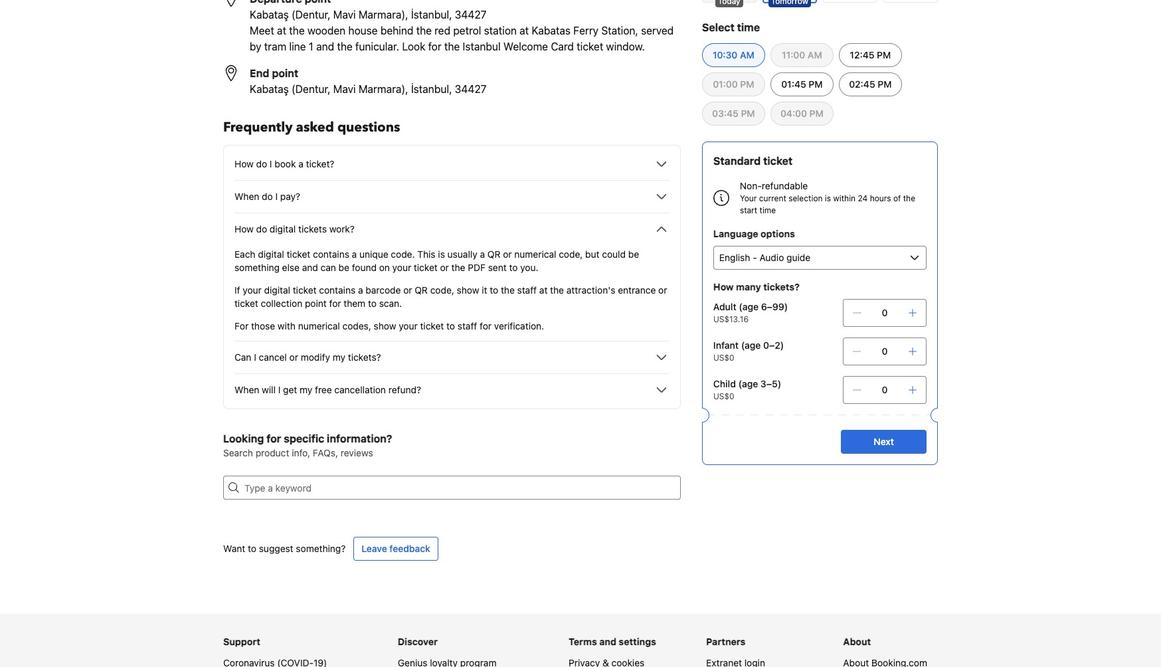 Task type: describe. For each thing, give the bounding box(es) containing it.
a inside if your digital ticket contains a barcode or qr code, show it to the staff at the attraction's entrance or ticket collection point for them to scan.
[[358, 284, 363, 296]]

code.
[[391, 249, 415, 260]]

kabataş (dentur, mavi marmara), i̇stanbul, 34427 meet at the wooden house behind the red petrol station at kabatas ferry station, served by tram line 1 and the funicular. look for the istanbul welcome card ticket window.
[[250, 9, 674, 52]]

adult
[[714, 301, 737, 312]]

card
[[551, 41, 574, 52]]

start
[[740, 205, 758, 215]]

adult (age 6–99) us$13.16
[[714, 301, 788, 324]]

us$0 for child (age 3–5)
[[714, 391, 735, 401]]

funicular.
[[355, 41, 400, 52]]

infant
[[714, 340, 739, 351]]

behind
[[381, 25, 414, 37]]

is inside the each digital ticket contains a unique code. this is usually a qr or numerical code, but could be something else and can be found on your ticket or the pdf sent to you.
[[438, 249, 445, 260]]

do for pay?
[[262, 191, 273, 202]]

collection
[[261, 298, 303, 309]]

work?
[[329, 223, 355, 235]]

0–2)
[[764, 340, 784, 351]]

those
[[251, 320, 275, 332]]

codes,
[[343, 320, 371, 332]]

questions
[[338, 118, 400, 136]]

to right the it
[[490, 284, 499, 296]]

language options
[[714, 228, 795, 239]]

looking
[[223, 433, 264, 445]]

could
[[602, 249, 626, 260]]

a up found
[[352, 249, 357, 260]]

how for how do digital tickets work?
[[235, 223, 254, 235]]

i inside "dropdown button"
[[254, 352, 256, 363]]

your inside the each digital ticket contains a unique code. this is usually a qr or numerical code, but could be something else and can be found on your ticket or the pdf sent to you.
[[392, 262, 411, 273]]

suggest
[[259, 543, 293, 554]]

window.
[[606, 41, 645, 52]]

point inside end point kabataş (dentur, mavi marmara), i̇stanbul, 34427
[[272, 67, 299, 79]]

how do i book a ticket? button
[[235, 156, 670, 172]]

pm for 12:45 pm
[[877, 49, 891, 60]]

it
[[482, 284, 487, 296]]

my inside can i cancel or modify my tickets? "dropdown button"
[[333, 352, 346, 363]]

many
[[736, 281, 761, 292]]

discover
[[398, 636, 438, 647]]

for inside if your digital ticket contains a barcode or qr code, show it to the staff at the attraction's entrance or ticket collection point for them to scan.
[[329, 298, 341, 309]]

i̇stanbul, inside end point kabataş (dentur, mavi marmara), i̇stanbul, 34427
[[411, 83, 452, 95]]

pdf
[[468, 262, 486, 273]]

3–5)
[[761, 378, 782, 389]]

2 vertical spatial and
[[600, 636, 617, 647]]

code, inside the each digital ticket contains a unique code. this is usually a qr or numerical code, but could be something else and can be found on your ticket or the pdf sent to you.
[[559, 249, 583, 260]]

11:00
[[782, 49, 806, 60]]

non-
[[740, 180, 762, 191]]

1 horizontal spatial at
[[520, 25, 529, 37]]

book
[[275, 158, 296, 169]]

0 for 3–5)
[[882, 384, 888, 395]]

next
[[874, 436, 894, 447]]

24
[[858, 193, 868, 203]]

ticket up the refundable on the top right of page
[[764, 155, 793, 167]]

get
[[283, 384, 297, 395]]

ticket up "else"
[[287, 249, 311, 260]]

cancel
[[259, 352, 287, 363]]

by
[[250, 41, 262, 52]]

do for tickets
[[256, 223, 267, 235]]

settings
[[619, 636, 657, 647]]

welcome
[[504, 41, 548, 52]]

usually
[[448, 249, 478, 260]]

attraction's
[[567, 284, 616, 296]]

looking for specific information? search product info, faqs, reviews
[[223, 433, 392, 459]]

(age for 0–2)
[[741, 340, 761, 351]]

12:45 pm
[[850, 49, 891, 60]]

i̇stanbul, inside kabataş (dentur, mavi marmara), i̇stanbul, 34427 meet at the wooden house behind the red petrol station at kabatas ferry station, served by tram line 1 and the funicular. look for the istanbul welcome card ticket window.
[[411, 9, 452, 21]]

02:45
[[849, 78, 876, 90]]

how do digital tickets work? button
[[235, 221, 670, 237]]

the left attraction's
[[550, 284, 564, 296]]

0 vertical spatial time
[[737, 21, 760, 33]]

about
[[843, 636, 871, 647]]

for those with numerical codes, show your ticket to staff for verification.
[[235, 320, 544, 332]]

10:30 am
[[713, 49, 755, 60]]

01:45 pm
[[782, 78, 823, 90]]

with
[[278, 320, 296, 332]]

to right want
[[248, 543, 256, 554]]

code, inside if your digital ticket contains a barcode or qr code, show it to the staff at the attraction's entrance or ticket collection point for them to scan.
[[430, 284, 454, 296]]

0 for 0–2)
[[882, 346, 888, 357]]

station,
[[602, 25, 639, 37]]

search
[[223, 447, 253, 459]]

standard
[[714, 155, 761, 167]]

else
[[282, 262, 300, 273]]

11:00 am
[[782, 49, 822, 60]]

01:00 pm
[[713, 78, 755, 90]]

free
[[315, 384, 332, 395]]

can
[[321, 262, 336, 273]]

if your digital ticket contains a barcode or qr code, show it to the staff at the attraction's entrance or ticket collection point for them to scan.
[[235, 284, 667, 309]]

marmara), inside kabataş (dentur, mavi marmara), i̇stanbul, 34427 meet at the wooden house behind the red petrol station at kabatas ferry station, served by tram line 1 and the funicular. look for the istanbul welcome card ticket window.
[[359, 9, 408, 21]]

1 horizontal spatial tickets?
[[764, 281, 800, 292]]

6–99)
[[761, 301, 788, 312]]

end point kabataş (dentur, mavi marmara), i̇stanbul, 34427
[[250, 67, 487, 95]]

product
[[256, 447, 289, 459]]

meet
[[250, 25, 274, 37]]

house
[[348, 25, 378, 37]]

the up "line" in the top of the page
[[289, 25, 305, 37]]

(dentur, inside end point kabataş (dentur, mavi marmara), i̇stanbul, 34427
[[292, 83, 331, 95]]

or down usually
[[440, 262, 449, 273]]

marmara), inside end point kabataş (dentur, mavi marmara), i̇stanbul, 34427
[[359, 83, 408, 95]]

can i cancel or modify my tickets?
[[235, 352, 381, 363]]

pm for 01:45 pm
[[809, 78, 823, 90]]

04:00
[[781, 108, 807, 119]]

or right barcode
[[403, 284, 412, 296]]

digital inside the each digital ticket contains a unique code. this is usually a qr or numerical code, but could be something else and can be found on your ticket or the pdf sent to you.
[[258, 249, 284, 260]]

when for when do i pay?
[[235, 191, 259, 202]]

qr inside if your digital ticket contains a barcode or qr code, show it to the staff at the attraction's entrance or ticket collection point for them to scan.
[[415, 284, 428, 296]]

refund?
[[389, 384, 421, 395]]

to inside the each digital ticket contains a unique code. this is usually a qr or numerical code, but could be something else and can be found on your ticket or the pdf sent to you.
[[509, 262, 518, 273]]

verification.
[[494, 320, 544, 332]]

ticket?
[[306, 158, 335, 169]]

will
[[262, 384, 276, 395]]

and inside kabataş (dentur, mavi marmara), i̇stanbul, 34427 meet at the wooden house behind the red petrol station at kabatas ferry station, served by tram line 1 and the funicular. look for the istanbul welcome card ticket window.
[[316, 41, 334, 52]]

the down red
[[444, 41, 460, 52]]

support
[[223, 636, 260, 647]]

10:30
[[713, 49, 738, 60]]

line
[[289, 41, 306, 52]]

tickets? inside "dropdown button"
[[348, 352, 381, 363]]

qr inside the each digital ticket contains a unique code. this is usually a qr or numerical code, but could be something else and can be found on your ticket or the pdf sent to you.
[[488, 249, 501, 260]]

pm for 04:00 pm
[[810, 108, 824, 119]]

ticket inside kabataş (dentur, mavi marmara), i̇stanbul, 34427 meet at the wooden house behind the red petrol station at kabatas ferry station, served by tram line 1 and the funicular. look for the istanbul welcome card ticket window.
[[577, 41, 604, 52]]

mavi inside end point kabataş (dentur, mavi marmara), i̇stanbul, 34427
[[333, 83, 356, 95]]

is inside non-refundable your current selection is within 24 hours of the start time
[[825, 193, 831, 203]]

at inside if your digital ticket contains a barcode or qr code, show it to the staff at the attraction's entrance or ticket collection point for them to scan.
[[539, 284, 548, 296]]

each digital ticket contains a unique code. this is usually a qr or numerical code, but could be something else and can be found on your ticket or the pdf sent to you.
[[235, 249, 639, 273]]

standard ticket
[[714, 155, 793, 167]]

how do digital tickets work?
[[235, 223, 355, 235]]

selection
[[789, 193, 823, 203]]

i for pay?
[[275, 191, 278, 202]]

your inside if your digital ticket contains a barcode or qr code, show it to the staff at the attraction's entrance or ticket collection point for them to scan.
[[243, 284, 262, 296]]

each
[[235, 249, 256, 260]]

04:00 pm
[[781, 108, 824, 119]]

faqs,
[[313, 447, 338, 459]]

ticket down if your digital ticket contains a barcode or qr code, show it to the staff at the attraction's entrance or ticket collection point for them to scan.
[[420, 320, 444, 332]]

pm for 02:45 pm
[[878, 78, 892, 90]]

end
[[250, 67, 269, 79]]

this
[[418, 249, 436, 260]]



Task type: locate. For each thing, give the bounding box(es) containing it.
0 horizontal spatial staff
[[458, 320, 477, 332]]

1 vertical spatial mavi
[[333, 83, 356, 95]]

0 vertical spatial point
[[272, 67, 299, 79]]

34427 down istanbul
[[455, 83, 487, 95]]

time inside non-refundable your current selection is within 24 hours of the start time
[[760, 205, 776, 215]]

contains up can
[[313, 249, 349, 260]]

1 vertical spatial 0
[[882, 346, 888, 357]]

kabatas
[[532, 25, 571, 37]]

on
[[379, 262, 390, 273]]

the down usually
[[452, 262, 465, 273]]

1 vertical spatial code,
[[430, 284, 454, 296]]

2 horizontal spatial at
[[539, 284, 548, 296]]

0 vertical spatial numerical
[[515, 249, 556, 260]]

kabataş inside end point kabataş (dentur, mavi marmara), i̇stanbul, 34427
[[250, 83, 289, 95]]

when for when will i get my free cancellation refund?
[[235, 384, 259, 395]]

1 vertical spatial and
[[302, 262, 318, 273]]

1 us$0 from the top
[[714, 353, 735, 363]]

us$13.16
[[714, 314, 749, 324]]

pm for 03:45 pm
[[741, 108, 755, 119]]

2 vertical spatial do
[[256, 223, 267, 235]]

2 i̇stanbul, from the top
[[411, 83, 452, 95]]

how up each on the left of the page
[[235, 223, 254, 235]]

tickets? down codes,
[[348, 352, 381, 363]]

0 vertical spatial marmara),
[[359, 9, 408, 21]]

staff down if your digital ticket contains a barcode or qr code, show it to the staff at the attraction's entrance or ticket collection point for them to scan.
[[458, 320, 477, 332]]

my inside when will i get my free cancellation refund? 'dropdown button'
[[300, 384, 312, 395]]

at up welcome
[[520, 25, 529, 37]]

0 horizontal spatial tickets?
[[348, 352, 381, 363]]

select
[[702, 21, 735, 33]]

2 vertical spatial your
[[399, 320, 418, 332]]

how up adult
[[714, 281, 734, 292]]

1 horizontal spatial point
[[305, 298, 327, 309]]

1 horizontal spatial am
[[808, 49, 822, 60]]

1 horizontal spatial numerical
[[515, 249, 556, 260]]

for down red
[[428, 41, 442, 52]]

your down scan.
[[399, 320, 418, 332]]

something
[[235, 262, 280, 273]]

1 vertical spatial qr
[[415, 284, 428, 296]]

or right entrance
[[659, 284, 667, 296]]

2 vertical spatial digital
[[264, 284, 290, 296]]

found
[[352, 262, 377, 273]]

reviews
[[341, 447, 373, 459]]

pm right 02:45
[[878, 78, 892, 90]]

0 vertical spatial tickets?
[[764, 281, 800, 292]]

1 horizontal spatial staff
[[517, 284, 537, 296]]

terms
[[569, 636, 597, 647]]

1 marmara), from the top
[[359, 9, 408, 21]]

contains up them
[[319, 284, 356, 296]]

when inside dropdown button
[[235, 191, 259, 202]]

point
[[272, 67, 299, 79], [305, 298, 327, 309]]

the right the it
[[501, 284, 515, 296]]

a up 'pdf'
[[480, 249, 485, 260]]

1 vertical spatial staff
[[458, 320, 477, 332]]

pm right 03:45 in the top of the page
[[741, 108, 755, 119]]

when left will
[[235, 384, 259, 395]]

1 vertical spatial numerical
[[298, 320, 340, 332]]

0 vertical spatial i̇stanbul,
[[411, 9, 452, 21]]

when do i pay?
[[235, 191, 300, 202]]

point inside if your digital ticket contains a barcode or qr code, show it to the staff at the attraction's entrance or ticket collection point for them to scan.
[[305, 298, 327, 309]]

us$0 down child
[[714, 391, 735, 401]]

1 vertical spatial how
[[235, 223, 254, 235]]

2 when from the top
[[235, 384, 259, 395]]

2 0 from the top
[[882, 346, 888, 357]]

options
[[761, 228, 795, 239]]

pm right 01:00
[[741, 78, 755, 90]]

digital for do
[[270, 223, 296, 235]]

0
[[882, 307, 888, 318], [882, 346, 888, 357], [882, 384, 888, 395]]

0 horizontal spatial numerical
[[298, 320, 340, 332]]

1 vertical spatial point
[[305, 298, 327, 309]]

for left them
[[329, 298, 341, 309]]

0 vertical spatial kabataş
[[250, 9, 289, 21]]

scan.
[[379, 298, 402, 309]]

1 0 from the top
[[882, 307, 888, 318]]

Type a keyword field
[[239, 476, 681, 500]]

2 us$0 from the top
[[714, 391, 735, 401]]

ticket
[[577, 41, 604, 52], [764, 155, 793, 167], [287, 249, 311, 260], [414, 262, 438, 273], [293, 284, 317, 296], [235, 298, 258, 309], [420, 320, 444, 332]]

leave
[[362, 543, 387, 554]]

us$0 for infant (age 0–2)
[[714, 353, 735, 363]]

a right book
[[299, 158, 304, 169]]

1 vertical spatial is
[[438, 249, 445, 260]]

unique
[[360, 249, 389, 260]]

numerical up modify
[[298, 320, 340, 332]]

34427 up petrol at the top left of the page
[[455, 9, 487, 21]]

0 horizontal spatial code,
[[430, 284, 454, 296]]

your
[[740, 193, 757, 203]]

when left pay?
[[235, 191, 259, 202]]

0 vertical spatial code,
[[559, 249, 583, 260]]

the left red
[[416, 25, 432, 37]]

1 i̇stanbul, from the top
[[411, 9, 452, 21]]

frequently asked questions
[[223, 118, 400, 136]]

1 horizontal spatial code,
[[559, 249, 583, 260]]

digital up collection
[[264, 284, 290, 296]]

digital up something
[[258, 249, 284, 260]]

look
[[402, 41, 426, 52]]

i right can
[[254, 352, 256, 363]]

ferry
[[574, 25, 599, 37]]

(age inside adult (age 6–99) us$13.16
[[739, 301, 759, 312]]

2 34427 from the top
[[455, 83, 487, 95]]

1
[[309, 41, 314, 52]]

kabataş inside kabataş (dentur, mavi marmara), i̇stanbul, 34427 meet at the wooden house behind the red petrol station at kabatas ferry station, served by tram line 1 and the funicular. look for the istanbul welcome card ticket window.
[[250, 9, 289, 21]]

0 vertical spatial (age
[[739, 301, 759, 312]]

0 vertical spatial my
[[333, 352, 346, 363]]

1 vertical spatial kabataş
[[250, 83, 289, 95]]

when do i pay? button
[[235, 189, 670, 205]]

1 vertical spatial time
[[760, 205, 776, 215]]

how for how do i book a ticket?
[[235, 158, 254, 169]]

digital left tickets
[[270, 223, 296, 235]]

when will i get my free cancellation refund? button
[[235, 382, 670, 398]]

(age inside infant (age 0–2) us$0
[[741, 340, 761, 351]]

0 vertical spatial (dentur,
[[292, 9, 331, 21]]

2 am from the left
[[808, 49, 822, 60]]

0 horizontal spatial show
[[374, 320, 396, 332]]

to down if your digital ticket contains a barcode or qr code, show it to the staff at the attraction's entrance or ticket collection point for them to scan.
[[447, 320, 455, 332]]

time right select
[[737, 21, 760, 33]]

next button
[[842, 430, 927, 454]]

show inside if your digital ticket contains a barcode or qr code, show it to the staff at the attraction's entrance or ticket collection point for them to scan.
[[457, 284, 479, 296]]

my
[[333, 352, 346, 363], [300, 384, 312, 395]]

or inside "dropdown button"
[[289, 352, 298, 363]]

at up verification. in the left top of the page
[[539, 284, 548, 296]]

is
[[825, 193, 831, 203], [438, 249, 445, 260]]

your right if
[[243, 284, 262, 296]]

0 horizontal spatial my
[[300, 384, 312, 395]]

digital for your
[[264, 284, 290, 296]]

istanbul
[[463, 41, 501, 52]]

1 vertical spatial marmara),
[[359, 83, 408, 95]]

3 0 from the top
[[882, 384, 888, 395]]

contains inside if your digital ticket contains a barcode or qr code, show it to the staff at the attraction's entrance or ticket collection point for them to scan.
[[319, 284, 356, 296]]

kabataş down end
[[250, 83, 289, 95]]

(age for 6–99)
[[739, 301, 759, 312]]

a up them
[[358, 284, 363, 296]]

pm right 01:45 on the top right
[[809, 78, 823, 90]]

within
[[834, 193, 856, 203]]

want to suggest something?
[[223, 543, 346, 554]]

pm for 01:00 pm
[[741, 78, 755, 90]]

0 vertical spatial when
[[235, 191, 259, 202]]

kabataş up meet
[[250, 9, 289, 21]]

0 vertical spatial is
[[825, 193, 831, 203]]

0 horizontal spatial qr
[[415, 284, 428, 296]]

marmara), up behind
[[359, 9, 408, 21]]

how down "frequently" at left top
[[235, 158, 254, 169]]

how for how many tickets?
[[714, 281, 734, 292]]

something?
[[296, 543, 346, 554]]

1 vertical spatial 34427
[[455, 83, 487, 95]]

a
[[299, 158, 304, 169], [352, 249, 357, 260], [480, 249, 485, 260], [358, 284, 363, 296]]

leave feedback button
[[354, 537, 438, 561]]

12:45
[[850, 49, 875, 60]]

entrance
[[618, 284, 656, 296]]

1 vertical spatial (age
[[741, 340, 761, 351]]

am right 10:30
[[740, 49, 755, 60]]

1 horizontal spatial is
[[825, 193, 831, 203]]

digital inside if your digital ticket contains a barcode or qr code, show it to the staff at the attraction's entrance or ticket collection point for them to scan.
[[264, 284, 290, 296]]

2 vertical spatial (age
[[739, 378, 758, 389]]

do left pay?
[[262, 191, 273, 202]]

0 vertical spatial mavi
[[333, 9, 356, 21]]

and right 1
[[316, 41, 334, 52]]

terms and settings
[[569, 636, 657, 647]]

do for book
[[256, 158, 267, 169]]

(dentur, up wooden
[[292, 9, 331, 21]]

1 am from the left
[[740, 49, 755, 60]]

is left within
[[825, 193, 831, 203]]

the inside the each digital ticket contains a unique code. this is usually a qr or numerical code, but could be something else and can be found on your ticket or the pdf sent to you.
[[452, 262, 465, 273]]

am right 11:00
[[808, 49, 822, 60]]

i left pay?
[[275, 191, 278, 202]]

i right will
[[278, 384, 281, 395]]

2 mavi from the top
[[333, 83, 356, 95]]

1 vertical spatial show
[[374, 320, 396, 332]]

when inside 'dropdown button'
[[235, 384, 259, 395]]

(age left 3–5)
[[739, 378, 758, 389]]

pm right 12:45
[[877, 49, 891, 60]]

be
[[628, 249, 639, 260], [339, 262, 349, 273]]

0 vertical spatial and
[[316, 41, 334, 52]]

am for time
[[740, 49, 755, 60]]

to down barcode
[[368, 298, 377, 309]]

0 horizontal spatial am
[[740, 49, 755, 60]]

if
[[235, 284, 240, 296]]

2 vertical spatial how
[[714, 281, 734, 292]]

contains inside the each digital ticket contains a unique code. this is usually a qr or numerical code, but could be something else and can be found on your ticket or the pdf sent to you.
[[313, 249, 349, 260]]

code, down the each digital ticket contains a unique code. this is usually a qr or numerical code, but could be something else and can be found on your ticket or the pdf sent to you.
[[430, 284, 454, 296]]

tickets
[[298, 223, 327, 235]]

can i cancel or modify my tickets? button
[[235, 350, 670, 365]]

i inside 'dropdown button'
[[278, 384, 281, 395]]

1 34427 from the top
[[455, 9, 487, 21]]

0 horizontal spatial point
[[272, 67, 299, 79]]

2 kabataş from the top
[[250, 83, 289, 95]]

you.
[[520, 262, 539, 273]]

mavi up questions at top left
[[333, 83, 356, 95]]

them
[[344, 298, 366, 309]]

mavi up wooden
[[333, 9, 356, 21]]

1 vertical spatial i̇stanbul,
[[411, 83, 452, 95]]

for left verification. in the left top of the page
[[480, 320, 492, 332]]

be right could
[[628, 249, 639, 260]]

1 horizontal spatial my
[[333, 352, 346, 363]]

0 vertical spatial digital
[[270, 223, 296, 235]]

(age inside child (age 3–5) us$0
[[739, 378, 758, 389]]

a inside dropdown button
[[299, 158, 304, 169]]

asked
[[296, 118, 334, 136]]

am for am
[[808, 49, 822, 60]]

1 vertical spatial do
[[262, 191, 273, 202]]

1 when from the top
[[235, 191, 259, 202]]

0 horizontal spatial at
[[277, 25, 286, 37]]

us$0 inside child (age 3–5) us$0
[[714, 391, 735, 401]]

point right end
[[272, 67, 299, 79]]

1 vertical spatial us$0
[[714, 391, 735, 401]]

(age for 3–5)
[[739, 378, 758, 389]]

the down the house
[[337, 41, 353, 52]]

1 vertical spatial be
[[339, 262, 349, 273]]

served
[[641, 25, 674, 37]]

1 vertical spatial (dentur,
[[292, 83, 331, 95]]

pm
[[877, 49, 891, 60], [741, 78, 755, 90], [809, 78, 823, 90], [878, 78, 892, 90], [741, 108, 755, 119], [810, 108, 824, 119]]

0 for 6–99)
[[882, 307, 888, 318]]

infant (age 0–2) us$0
[[714, 340, 784, 363]]

0 vertical spatial how
[[235, 158, 254, 169]]

i for book
[[270, 158, 272, 169]]

0 vertical spatial 34427
[[455, 9, 487, 21]]

modify
[[301, 352, 330, 363]]

be right can
[[339, 262, 349, 273]]

0 vertical spatial be
[[628, 249, 639, 260]]

and left can
[[302, 262, 318, 273]]

0 vertical spatial do
[[256, 158, 267, 169]]

your down code.
[[392, 262, 411, 273]]

2 vertical spatial 0
[[882, 384, 888, 395]]

1 (dentur, from the top
[[292, 9, 331, 21]]

and right the terms on the bottom of the page
[[600, 636, 617, 647]]

(dentur,
[[292, 9, 331, 21], [292, 83, 331, 95]]

numerical inside the each digital ticket contains a unique code. this is usually a qr or numerical code, but could be something else and can be found on your ticket or the pdf sent to you.
[[515, 249, 556, 260]]

1 mavi from the top
[[333, 9, 356, 21]]

the right of
[[904, 193, 916, 203]]

point right collection
[[305, 298, 327, 309]]

code, left the but
[[559, 249, 583, 260]]

how inside dropdown button
[[235, 158, 254, 169]]

ticket down ferry
[[577, 41, 604, 52]]

staff down you.
[[517, 284, 537, 296]]

qr up sent
[[488, 249, 501, 260]]

the inside non-refundable your current selection is within 24 hours of the start time
[[904, 193, 916, 203]]

1 vertical spatial contains
[[319, 284, 356, 296]]

1 horizontal spatial be
[[628, 249, 639, 260]]

0 vertical spatial qr
[[488, 249, 501, 260]]

info,
[[292, 447, 310, 459]]

ticket down if
[[235, 298, 258, 309]]

us$0 inside infant (age 0–2) us$0
[[714, 353, 735, 363]]

0 vertical spatial us$0
[[714, 353, 735, 363]]

or
[[503, 249, 512, 260], [440, 262, 449, 273], [403, 284, 412, 296], [659, 284, 667, 296], [289, 352, 298, 363]]

qr
[[488, 249, 501, 260], [415, 284, 428, 296]]

show left the it
[[457, 284, 479, 296]]

leave feedback
[[362, 543, 430, 554]]

current
[[759, 193, 787, 203]]

(age down many
[[739, 301, 759, 312]]

or up sent
[[503, 249, 512, 260]]

34427
[[455, 9, 487, 21], [455, 83, 487, 95]]

(age
[[739, 301, 759, 312], [741, 340, 761, 351], [739, 378, 758, 389]]

i left book
[[270, 158, 272, 169]]

1 vertical spatial tickets?
[[348, 352, 381, 363]]

1 vertical spatial your
[[243, 284, 262, 296]]

time down current at right top
[[760, 205, 776, 215]]

for up product
[[267, 433, 281, 445]]

2 (dentur, from the top
[[292, 83, 331, 95]]

but
[[585, 249, 600, 260]]

34427 inside kabataş (dentur, mavi marmara), i̇stanbul, 34427 meet at the wooden house behind the red petrol station at kabatas ferry station, served by tram line 1 and the funicular. look for the istanbul welcome card ticket window.
[[455, 9, 487, 21]]

do inside dropdown button
[[256, 223, 267, 235]]

ticket down "else"
[[293, 284, 317, 296]]

want
[[223, 543, 245, 554]]

when will i get my free cancellation refund?
[[235, 384, 421, 395]]

for inside kabataş (dentur, mavi marmara), i̇stanbul, 34427 meet at the wooden house behind the red petrol station at kabatas ferry station, served by tram line 1 and the funicular. look for the istanbul welcome card ticket window.
[[428, 41, 442, 52]]

(age left 0–2)
[[741, 340, 761, 351]]

and
[[316, 41, 334, 52], [302, 262, 318, 273], [600, 636, 617, 647]]

information?
[[327, 433, 392, 445]]

for
[[235, 320, 249, 332]]

marmara), up questions at top left
[[359, 83, 408, 95]]

1 horizontal spatial show
[[457, 284, 479, 296]]

show down scan.
[[374, 320, 396, 332]]

and inside the each digital ticket contains a unique code. this is usually a qr or numerical code, but could be something else and can be found on your ticket or the pdf sent to you.
[[302, 262, 318, 273]]

1 vertical spatial when
[[235, 384, 259, 395]]

how
[[235, 158, 254, 169], [235, 223, 254, 235], [714, 281, 734, 292]]

i for get
[[278, 384, 281, 395]]

0 vertical spatial staff
[[517, 284, 537, 296]]

at up tram
[[277, 25, 286, 37]]

contains
[[313, 249, 349, 260], [319, 284, 356, 296]]

0 vertical spatial show
[[457, 284, 479, 296]]

1 vertical spatial my
[[300, 384, 312, 395]]

do down when do i pay? at left
[[256, 223, 267, 235]]

ticket down this
[[414, 262, 438, 273]]

0 vertical spatial 0
[[882, 307, 888, 318]]

time
[[737, 21, 760, 33], [760, 205, 776, 215]]

my right modify
[[333, 352, 346, 363]]

2 marmara), from the top
[[359, 83, 408, 95]]

hours
[[870, 193, 891, 203]]

0 horizontal spatial is
[[438, 249, 445, 260]]

1 kabataş from the top
[[250, 9, 289, 21]]

kabataş
[[250, 9, 289, 21], [250, 83, 289, 95]]

staff
[[517, 284, 537, 296], [458, 320, 477, 332]]

0 horizontal spatial be
[[339, 262, 349, 273]]

how inside dropdown button
[[235, 223, 254, 235]]

tickets? up 6–99) at right top
[[764, 281, 800, 292]]

0 vertical spatial contains
[[313, 249, 349, 260]]

for inside 'looking for specific information? search product info, faqs, reviews'
[[267, 433, 281, 445]]

how do digital tickets work? element
[[235, 237, 670, 333]]

partners
[[706, 636, 746, 647]]

1 vertical spatial digital
[[258, 249, 284, 260]]

how many tickets?
[[714, 281, 800, 292]]

34427 inside end point kabataş (dentur, mavi marmara), i̇stanbul, 34427
[[455, 83, 487, 95]]

0 vertical spatial your
[[392, 262, 411, 273]]

to left you.
[[509, 262, 518, 273]]

do left book
[[256, 158, 267, 169]]

i̇stanbul, up red
[[411, 9, 452, 21]]

(dentur, inside kabataş (dentur, mavi marmara), i̇stanbul, 34427 meet at the wooden house behind the red petrol station at kabatas ferry station, served by tram line 1 and the funicular. look for the istanbul welcome card ticket window.
[[292, 9, 331, 21]]

is right this
[[438, 249, 445, 260]]

01:45
[[782, 78, 807, 90]]

digital inside dropdown button
[[270, 223, 296, 235]]

1 horizontal spatial qr
[[488, 249, 501, 260]]

i̇stanbul, down look at top left
[[411, 83, 452, 95]]

mavi inside kabataş (dentur, mavi marmara), i̇stanbul, 34427 meet at the wooden house behind the red petrol station at kabatas ferry station, served by tram line 1 and the funicular. look for the istanbul welcome card ticket window.
[[333, 9, 356, 21]]

numerical up you.
[[515, 249, 556, 260]]

or right the cancel
[[289, 352, 298, 363]]

staff inside if your digital ticket contains a barcode or qr code, show it to the staff at the attraction's entrance or ticket collection point for them to scan.
[[517, 284, 537, 296]]



Task type: vqa. For each thing, say whether or not it's contained in the screenshot.
the rightmost Numerical
yes



